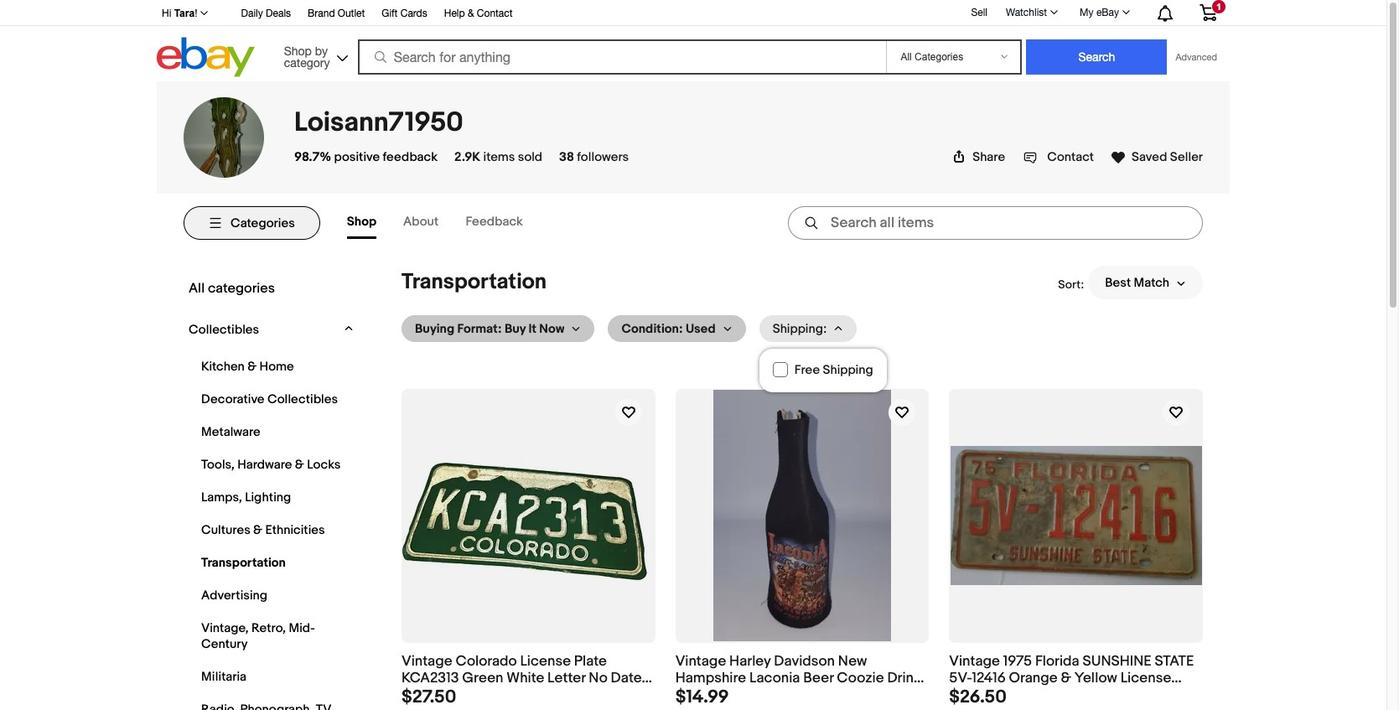 Task type: describe. For each thing, give the bounding box(es) containing it.
my
[[1080, 7, 1094, 18]]

format:
[[457, 321, 502, 337]]

seller
[[1170, 149, 1203, 165]]

shop by category
[[284, 44, 330, 69]]

categories button
[[184, 206, 320, 240]]

by
[[315, 44, 328, 57]]

followers
[[577, 149, 629, 165]]

categories
[[208, 280, 275, 297]]

shop for shop by category
[[284, 44, 312, 57]]

now
[[539, 321, 565, 337]]

decorative collectibles
[[201, 392, 338, 407]]

state
[[1155, 653, 1194, 670]]

watchlist
[[1006, 7, 1047, 18]]

lamps, lighting
[[201, 490, 291, 506]]

brand
[[308, 8, 335, 19]]

date
[[611, 670, 642, 687]]

category
[[284, 56, 330, 69]]

kitchen & home
[[201, 359, 294, 375]]

vintage colorado license plate kca2313 green white letter no date antique car button
[[402, 653, 655, 704]]

cards
[[401, 8, 427, 19]]

collectibles inside the decorative collectibles link
[[267, 392, 338, 407]]

hi
[[162, 8, 171, 19]]

contact link
[[1024, 149, 1094, 165]]

antique
[[402, 688, 453, 704]]

2.9k items sold
[[454, 149, 542, 165]]

shop by category banner
[[153, 0, 1230, 81]]

beer
[[803, 670, 834, 687]]

gift cards
[[382, 8, 427, 19]]

lamps,
[[201, 490, 242, 506]]

98.7% positive feedback
[[294, 149, 438, 165]]

share button
[[953, 149, 1005, 165]]

vintage for $26.50
[[949, 653, 1000, 670]]

2.9k
[[454, 149, 481, 165]]

ethnicities
[[265, 522, 325, 538]]

free
[[795, 362, 820, 378]]

florida
[[1035, 653, 1080, 670]]

car
[[456, 688, 480, 704]]

& for home
[[247, 359, 257, 375]]

buy
[[505, 321, 526, 337]]

no
[[589, 670, 608, 687]]

vintage 1975 florida sunshine state 5v-12416 orange & yellow license plate
[[949, 653, 1194, 704]]

tools,
[[201, 457, 235, 473]]

all
[[189, 280, 205, 297]]

loisann71950
[[294, 106, 463, 139]]

vintage 1975 florida sunshine state 5v-12416 orange & yellow license plate : quick view image
[[950, 446, 1202, 585]]

green
[[462, 670, 503, 687]]

metalware link
[[197, 420, 349, 444]]

cultures & ethnicities link
[[197, 518, 349, 542]]

& for ethnicities
[[253, 522, 262, 538]]

license inside the vintage 1975 florida sunshine state 5v-12416 orange & yellow license plate
[[1121, 670, 1171, 687]]

tools, hardware & locks
[[201, 457, 341, 473]]

Search all items field
[[788, 206, 1203, 240]]

cooler
[[675, 688, 721, 704]]

shipping
[[823, 362, 873, 378]]

best
[[1105, 275, 1131, 290]]

38
[[559, 149, 574, 165]]

vintage, retro, mid- century
[[201, 620, 315, 652]]

vintage harley davidson new hampshire laconia beer coozie drink cooler button
[[675, 653, 929, 704]]

hi tara !
[[162, 8, 197, 19]]

free shipping checkbox item
[[759, 355, 887, 385]]

condition: used button
[[608, 315, 746, 342]]

about
[[403, 214, 439, 230]]

saved seller button
[[1111, 146, 1203, 165]]

match
[[1134, 275, 1170, 290]]

feedback
[[383, 149, 438, 165]]

shipping: button
[[759, 315, 857, 342]]

vintage harley davidson new hampshire laconia beer coozie drink cooler : quick view image
[[713, 390, 891, 642]]

gift cards link
[[382, 5, 427, 23]]

daily
[[241, 8, 263, 19]]

& inside the vintage 1975 florida sunshine state 5v-12416 orange & yellow license plate
[[1061, 670, 1071, 687]]

brand outlet
[[308, 8, 365, 19]]

38 followers
[[559, 149, 629, 165]]

0 horizontal spatial transportation
[[201, 555, 286, 571]]

shop by category button
[[276, 37, 352, 73]]

metalware
[[201, 424, 261, 440]]

free shipping
[[795, 362, 873, 378]]

kitchen & home link
[[197, 355, 349, 379]]

tab list containing shop
[[347, 207, 550, 239]]

lamps, lighting link
[[197, 485, 349, 510]]

& for contact
[[468, 8, 474, 19]]

0 vertical spatial transportation
[[402, 269, 547, 295]]

account navigation
[[153, 0, 1230, 26]]

items
[[483, 149, 515, 165]]

vintage harley davidson new hampshire laconia beer coozie drink cooler
[[675, 653, 921, 704]]

hardware
[[237, 457, 292, 473]]

none submit inside "shop by category" banner
[[1027, 39, 1167, 75]]

militaria
[[201, 669, 247, 685]]



Task type: vqa. For each thing, say whether or not it's contained in the screenshot.
assumes
no



Task type: locate. For each thing, give the bounding box(es) containing it.
decorative
[[201, 392, 265, 407]]

harley
[[729, 653, 771, 670]]

daily deals link
[[241, 5, 291, 23]]

century
[[201, 636, 248, 652]]

loisann71950 image
[[184, 97, 264, 178]]

tara
[[174, 8, 195, 19]]

cultures
[[201, 522, 250, 538]]

retro,
[[251, 620, 286, 636]]

vintage
[[402, 653, 452, 670], [675, 653, 726, 670], [949, 653, 1000, 670]]

help & contact link
[[444, 5, 513, 23]]

1 vintage from the left
[[402, 653, 452, 670]]

$14.99
[[675, 687, 729, 709]]

0 horizontal spatial collectibles
[[189, 322, 259, 338]]

98.7%
[[294, 149, 331, 165]]

cultures & ethnicities
[[201, 522, 325, 538]]

vintage for $14.99
[[675, 653, 726, 670]]

plate inside the vintage 1975 florida sunshine state 5v-12416 orange & yellow license plate
[[949, 688, 982, 704]]

vintage, retro, mid- century link
[[197, 616, 349, 656]]

contact inside the account navigation
[[477, 8, 513, 19]]

shop for shop
[[347, 214, 376, 230]]

collectibles
[[189, 322, 259, 338], [267, 392, 338, 407]]

contact left saved
[[1047, 149, 1094, 165]]

vintage 1975 florida sunshine state 5v-12416 orange & yellow license plate button
[[949, 653, 1203, 704]]

0 vertical spatial collectibles
[[189, 322, 259, 338]]

saved seller
[[1132, 149, 1203, 165]]

1 vertical spatial transportation
[[201, 555, 286, 571]]

vintage up kca2313
[[402, 653, 452, 670]]

outlet
[[338, 8, 365, 19]]

feedback
[[466, 214, 523, 230]]

shop left about
[[347, 214, 376, 230]]

collectibles down home
[[267, 392, 338, 407]]

1
[[1216, 2, 1222, 12]]

1 horizontal spatial transportation
[[402, 269, 547, 295]]

kitchen
[[201, 359, 245, 375]]

1 link
[[1190, 0, 1227, 24]]

0 horizontal spatial shop
[[284, 44, 312, 57]]

drink
[[887, 670, 921, 687]]

decorative collectibles link
[[197, 387, 349, 412]]

2 horizontal spatial vintage
[[949, 653, 1000, 670]]

vintage up hampshire
[[675, 653, 726, 670]]

tab list
[[347, 207, 550, 239]]

colorado
[[456, 653, 517, 670]]

ebay
[[1096, 7, 1119, 18]]

& down florida
[[1061, 670, 1071, 687]]

brand outlet link
[[308, 5, 365, 23]]

plate inside vintage colorado license plate kca2313 green white letter no date antique car
[[574, 653, 607, 670]]

license inside vintage colorado license plate kca2313 green white letter no date antique car
[[520, 653, 571, 670]]

gift
[[382, 8, 398, 19]]

1 horizontal spatial collectibles
[[267, 392, 338, 407]]

watchlist link
[[997, 3, 1066, 23]]

vintage colorado license plate kca2313 green white letter no date antique car : quick view image
[[403, 448, 654, 584]]

saved
[[1132, 149, 1167, 165]]

vintage,
[[201, 620, 249, 636]]

transportation up format:
[[402, 269, 547, 295]]

& right cultures on the bottom of the page
[[253, 522, 262, 538]]

1 horizontal spatial vintage
[[675, 653, 726, 670]]

tools, hardware & locks link
[[197, 453, 349, 477]]

plate down 5v-
[[949, 688, 982, 704]]

2 vintage from the left
[[675, 653, 726, 670]]

1 vertical spatial plate
[[949, 688, 982, 704]]

None submit
[[1027, 39, 1167, 75]]

vintage colorado license plate kca2313 green white letter no date antique car
[[402, 653, 642, 704]]

0 horizontal spatial vintage
[[402, 653, 452, 670]]

yellow
[[1075, 670, 1117, 687]]

collectibles up the kitchen
[[189, 322, 259, 338]]

condition:
[[622, 321, 683, 337]]

all categories
[[189, 280, 275, 297]]

locks
[[307, 457, 341, 473]]

& right help
[[468, 8, 474, 19]]

loisann71950 link
[[294, 106, 463, 139]]

plate
[[574, 653, 607, 670], [949, 688, 982, 704]]

advanced
[[1176, 52, 1217, 62]]

3 vintage from the left
[[949, 653, 1000, 670]]

vintage for $27.50
[[402, 653, 452, 670]]

shop inside shop by category
[[284, 44, 312, 57]]

deals
[[266, 8, 291, 19]]

vintage inside vintage colorado license plate kca2313 green white letter no date antique car
[[402, 653, 452, 670]]

0 vertical spatial plate
[[574, 653, 607, 670]]

transportation up advertising
[[201, 555, 286, 571]]

vintage inside vintage harley davidson new hampshire laconia beer coozie drink cooler
[[675, 653, 726, 670]]

1 vertical spatial collectibles
[[267, 392, 338, 407]]

shop left by
[[284, 44, 312, 57]]

help
[[444, 8, 465, 19]]

new
[[838, 653, 867, 670]]

1 horizontal spatial shop
[[347, 214, 376, 230]]

transportation
[[402, 269, 547, 295], [201, 555, 286, 571]]

vintage up 5v-
[[949, 653, 1000, 670]]

0 horizontal spatial contact
[[477, 8, 513, 19]]

advanced link
[[1167, 40, 1226, 74]]

1 vertical spatial license
[[1121, 670, 1171, 687]]

contact right help
[[477, 8, 513, 19]]

& inside the account navigation
[[468, 8, 474, 19]]

contact
[[477, 8, 513, 19], [1047, 149, 1094, 165]]

home
[[259, 359, 294, 375]]

sell link
[[964, 6, 995, 18]]

transportation tab panel
[[184, 252, 1203, 710]]

buying format: buy it now
[[415, 321, 565, 337]]

vintage inside the vintage 1975 florida sunshine state 5v-12416 orange & yellow license plate
[[949, 653, 1000, 670]]

& left home
[[247, 359, 257, 375]]

1 horizontal spatial license
[[1121, 670, 1171, 687]]

plate up 'no'
[[574, 653, 607, 670]]

mid-
[[289, 620, 315, 636]]

Search for anything text field
[[360, 41, 883, 73]]

& left locks
[[295, 457, 304, 473]]

license up 'white'
[[520, 653, 571, 670]]

coozie
[[837, 670, 884, 687]]

shipping:
[[773, 321, 827, 337]]

categories
[[231, 215, 295, 231]]

1 vertical spatial shop
[[347, 214, 376, 230]]

1 horizontal spatial contact
[[1047, 149, 1094, 165]]

shop inside tab list
[[347, 214, 376, 230]]

best match
[[1105, 275, 1170, 290]]

letter
[[548, 670, 586, 687]]

davidson
[[774, 653, 835, 670]]

buying
[[415, 321, 455, 337]]

transportation link
[[197, 551, 349, 575]]

license down the state
[[1121, 670, 1171, 687]]

condition: used
[[622, 321, 716, 337]]

advertising
[[201, 588, 267, 604]]

0 horizontal spatial plate
[[574, 653, 607, 670]]

0 vertical spatial license
[[520, 653, 571, 670]]

orange
[[1009, 670, 1058, 687]]

share
[[973, 149, 1005, 165]]

sort:
[[1058, 277, 1084, 291]]

0 vertical spatial contact
[[477, 8, 513, 19]]

positive
[[334, 149, 380, 165]]

$27.50
[[402, 687, 456, 709]]

hampshire
[[675, 670, 746, 687]]

collectibles inside collectibles link
[[189, 322, 259, 338]]

1 vertical spatial contact
[[1047, 149, 1094, 165]]

1 horizontal spatial plate
[[949, 688, 982, 704]]

collectibles link
[[184, 318, 337, 342]]

used
[[686, 321, 716, 337]]

0 horizontal spatial license
[[520, 653, 571, 670]]

0 vertical spatial shop
[[284, 44, 312, 57]]

buying format: buy it now button
[[402, 315, 595, 342]]

kca2313
[[402, 670, 459, 687]]



